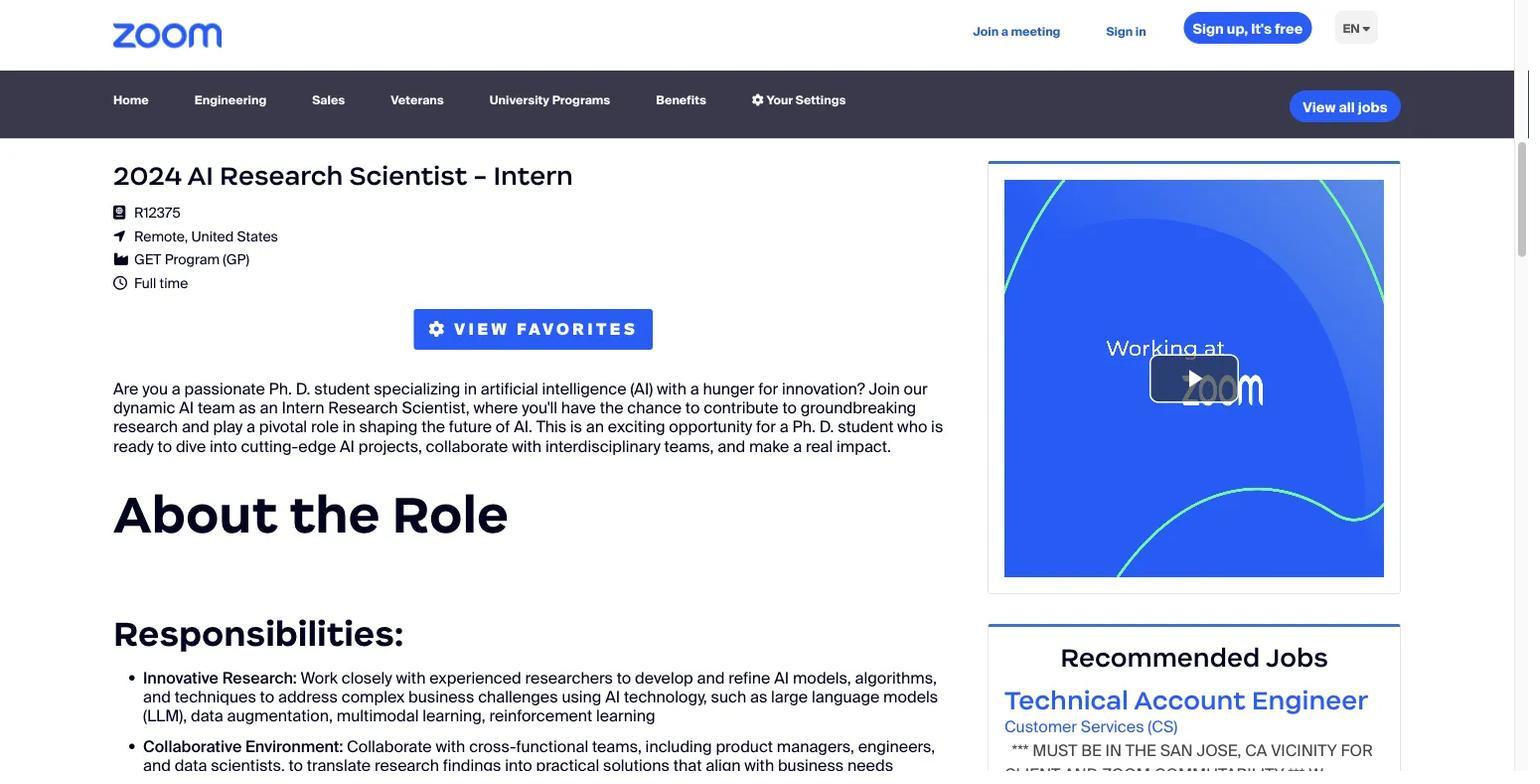 Task type: locate. For each thing, give the bounding box(es) containing it.
1 horizontal spatial in
[[464, 378, 477, 399]]

pivotal
[[259, 417, 307, 437]]

research up states
[[220, 159, 343, 191]]

we left the will
[[1119, 17, 1133, 31]]

learning
[[596, 705, 655, 726]]

techniques
[[175, 686, 256, 707]]

not
[[1243, 30, 1259, 45], [1198, 43, 1214, 58]]

to left us.
[[1312, 43, 1322, 58]]

scientist,
[[402, 397, 470, 418]]

and left play
[[182, 417, 209, 437]]

an down intelligence
[[586, 417, 604, 437]]

into inside are you a passionate ph. d. student specializing in artificial intelligence (ai) with a hunger for innovation? join our dynamic ai team as an intern research scientist, where you'll have the chance to contribute to groundbreaking research and play a pivotal role in shaping the future of ai. this is an exciting opportunity for a ph. d. student who is ready to dive into cutting-edge ai projects, collaborate with interdisciplinary teams, and make a real impact.
[[210, 436, 237, 456]]

student
[[314, 378, 370, 399], [838, 417, 894, 437]]

0 vertical spatial business
[[409, 686, 474, 707]]

0 horizontal spatial student
[[314, 378, 370, 399]]

to left address
[[260, 686, 274, 707]]

this
[[1120, 30, 1138, 45], [1051, 43, 1069, 58]]

you left apply at the right of page
[[1331, 17, 1348, 31]]

to up learning
[[617, 667, 631, 688]]

with down the you'll
[[512, 436, 542, 456]]

to inside collaborate with cross-functional teams, including product managers, engineers, and data scientists, to translate research findings into practical solutions that align with business needs
[[289, 755, 303, 771]]

1 vertical spatial as
[[750, 686, 767, 707]]

passionate
[[184, 378, 265, 399]]

1 vertical spatial ***
[[1288, 764, 1305, 771]]

university programs
[[490, 93, 610, 108]]

en button
[[1327, 0, 1386, 57]]

2 vertical spatial in
[[343, 417, 356, 437]]

0 horizontal spatial do
[[1182, 43, 1195, 58]]

shaping
[[359, 417, 418, 437]]

1 vertical spatial view
[[454, 319, 510, 340]]

d. up 'pivotal'
[[296, 378, 311, 399]]

business inside work closely with experienced researchers to develop and refine ai models, algorithms, and techniques to address complex business challenges using ai technology, such as large language models (llm), data augmentation, multimodal learning, reinforcement learning
[[409, 686, 474, 707]]

to right free
[[1304, 30, 1314, 45]]

0 horizontal spatial research
[[113, 417, 178, 437]]

in left use
[[1136, 23, 1146, 39]]

an
[[260, 397, 278, 418], [586, 417, 604, 437]]

view favorites link
[[414, 309, 653, 350]]

career
[[1141, 30, 1173, 45]]

you
[[1331, 17, 1348, 31], [1208, 30, 1225, 45], [142, 378, 168, 399]]

managers,
[[777, 736, 855, 757]]

engineering
[[195, 93, 267, 108]]

research:
[[222, 667, 297, 688]]

video player region
[[1005, 180, 1384, 577]]

in
[[1136, 23, 1146, 39], [464, 378, 477, 399], [343, 417, 356, 437]]

programs
[[552, 93, 610, 108]]

0 vertical spatial view
[[1303, 98, 1336, 116]]

is down intelligence
[[570, 417, 582, 437]]

1 horizontal spatial you
[[1208, 30, 1225, 45]]

about
[[113, 482, 278, 547]]

scientist
[[349, 159, 467, 191]]

ai
[[187, 159, 214, 191], [179, 397, 194, 418], [340, 436, 355, 456], [774, 667, 789, 688], [605, 686, 620, 707]]

1 horizontal spatial we
[[1309, 764, 1332, 771]]

data up 'collaborative'
[[191, 705, 223, 726]]

1 vertical spatial into
[[505, 755, 532, 771]]

this up free
[[1299, 4, 1320, 18]]

d. down 'innovation?'
[[820, 417, 834, 437]]

information
[[1193, 17, 1249, 31], [1253, 43, 1309, 58]]

ai right using
[[605, 686, 620, 707]]

sign up, it's free
[[1193, 19, 1303, 38]]

0 vertical spatial into
[[210, 436, 237, 456]]

ready
[[113, 436, 154, 456]]

0 horizontal spatial sign
[[1106, 23, 1133, 39]]

0 vertical spatial data
[[191, 705, 223, 726]]

closely
[[342, 667, 392, 688]]

1 vertical spatial of
[[1366, 30, 1376, 45]]

as right team
[[239, 397, 256, 418]]

we right "up,"
[[1252, 17, 1266, 31]]

join left notice
[[973, 23, 999, 39]]

research up projects,
[[328, 397, 398, 418]]

get
[[134, 251, 161, 269]]

you'll
[[522, 397, 558, 418]]

time
[[160, 274, 188, 293]]

we inside technical account engineer customer services (cs) *** must be in the san jose, ca vicinity for client and zoom commutability ***  we ar
[[1309, 764, 1332, 771]]

intern up edge
[[282, 397, 324, 418]]

1 horizontal spatial student
[[838, 417, 894, 437]]

the
[[1090, 4, 1106, 18], [1174, 17, 1190, 31], [1316, 30, 1332, 45], [600, 397, 624, 418], [421, 417, 445, 437], [289, 482, 380, 547]]

0 horizontal spatial teams,
[[592, 736, 642, 757]]

*** down vicinity
[[1288, 764, 1305, 771]]

0 horizontal spatial we
[[1031, 4, 1047, 18]]

engineering link
[[187, 83, 275, 118]]

teams, inside are you a passionate ph. d. student specializing in artificial intelligence (ai) with a hunger for innovation? join our dynamic ai team as an intern research scientist, where you'll have the chance to contribute to groundbreaking research and play a pivotal role in shaping the future of ai. this is an exciting opportunity for a ph. d. student who is ready to dive into cutting-edge ai projects, collaborate with interdisciplinary teams, and make a real impact.
[[664, 436, 714, 456]]

home
[[113, 93, 149, 108]]

research inside are you a passionate ph. d. student specializing in artificial intelligence (ai) with a hunger for innovation? join our dynamic ai team as an intern research scientist, where you'll have the chance to contribute to groundbreaking research and play a pivotal role in shaping the future of ai. this is an exciting opportunity for a ph. d. student who is ready to dive into cutting-edge ai projects, collaborate with interdisciplinary teams, and make a real impact.
[[328, 397, 398, 418]]

for
[[1216, 4, 1229, 18], [1013, 30, 1026, 45], [759, 378, 778, 399], [756, 417, 776, 437]]

1 horizontal spatial is
[[931, 417, 943, 437]]

information down free
[[1253, 43, 1309, 58]]

do
[[1227, 30, 1240, 45], [1182, 43, 1195, 58]]

cog image
[[752, 94, 764, 106]]

be
[[1081, 740, 1102, 761]]

translate
[[307, 755, 371, 771]]

for left position
[[1013, 30, 1026, 45]]

role
[[311, 417, 339, 437]]

view right cog image
[[454, 319, 510, 340]]

as right such
[[750, 686, 767, 707]]

to
[[1304, 30, 1314, 45], [1312, 43, 1322, 58], [685, 397, 700, 418], [782, 397, 797, 418], [158, 436, 172, 456], [617, 667, 631, 688], [260, 686, 274, 707], [289, 755, 303, 771]]

0 vertical spatial this
[[1299, 4, 1320, 18]]

view for view all jobs
[[1303, 98, 1336, 116]]

sets
[[1047, 17, 1068, 31]]

(gp)
[[223, 251, 249, 269]]

all
[[1339, 98, 1355, 116]]

1 vertical spatial data
[[175, 755, 207, 771]]

to left translate
[[289, 755, 303, 771]]

1 vertical spatial business
[[778, 755, 844, 771]]

this right ai.
[[536, 417, 567, 437]]

are you a passionate ph. d. student specializing in artificial intelligence (ai) with a hunger for innovation? join our dynamic ai team as an intern research scientist, where you'll have the chance to contribute to groundbreaking research and play a pivotal role in shaping the future of ai. this is an exciting opportunity for a ph. d. student who is ready to dive into cutting-edge ai projects, collaborate with interdisciplinary teams, and make a real impact.
[[113, 378, 943, 456]]

1 horizontal spatial research
[[375, 755, 439, 771]]

1 vertical spatial d.
[[820, 417, 834, 437]]

jose,
[[1197, 740, 1242, 761]]

1 horizontal spatial teams,
[[664, 436, 714, 456]]

privacy inside the sets forth how we will use the information we obtain when you apply for a position through this career site. if you do not consent to the terms of this privacy notice, please do not submit information to us.
[[1071, 43, 1106, 58]]

of left ai.
[[496, 417, 510, 437]]

will
[[1136, 17, 1151, 31]]

our
[[904, 378, 928, 399]]

ca
[[1246, 740, 1267, 761]]

1 vertical spatial intern
[[282, 397, 324, 418]]

0 horizontal spatial information
[[1193, 17, 1249, 31]]

get program (gp)
[[134, 251, 249, 269]]

of right privacy
[[1146, 4, 1156, 18]]

business right the complex
[[409, 686, 474, 707]]

with
[[657, 378, 687, 399], [512, 436, 542, 456], [396, 667, 426, 688], [436, 736, 465, 757], [745, 755, 774, 771]]

1 horizontal spatial this
[[1299, 4, 1320, 18]]

site.
[[1176, 30, 1196, 45]]

0 vertical spatial information
[[1193, 17, 1249, 31]]

join left our
[[869, 378, 900, 399]]

ai.
[[514, 417, 533, 437]]

this right how
[[1120, 30, 1138, 45]]

play
[[213, 417, 243, 437]]

student up "role"
[[314, 378, 370, 399]]

intern
[[493, 159, 573, 191], [282, 397, 324, 418]]

1 vertical spatial privacy
[[1071, 43, 1106, 58]]

0 horizontal spatial in
[[343, 417, 356, 437]]

0 horizontal spatial as
[[239, 397, 256, 418]]

privacy inside this privacy notice
[[1322, 4, 1358, 18]]

r12375
[[134, 203, 181, 222]]

dive
[[176, 436, 206, 456]]

sign for sign up, it's free
[[1193, 19, 1224, 38]]

0 horizontal spatial intern
[[282, 397, 324, 418]]

0 vertical spatial ***
[[1012, 740, 1029, 761]]

*** up the client at the right of the page
[[1012, 740, 1029, 761]]

0 horizontal spatial this
[[536, 417, 567, 437]]

customer
[[1005, 716, 1077, 737]]

do left if
[[1182, 43, 1195, 58]]

to right chance at left
[[685, 397, 700, 418]]

2 horizontal spatial of
[[1366, 30, 1376, 45]]

and left refine
[[697, 667, 725, 688]]

research inside collaborate with cross-functional teams, including product managers, engineers, and data scientists, to translate research findings into practical solutions that align with business needs
[[375, 755, 439, 771]]

impact.
[[837, 436, 891, 456]]

an up cutting-
[[260, 397, 278, 418]]

1 horizontal spatial join
[[973, 23, 999, 39]]

0 vertical spatial as
[[239, 397, 256, 418]]

1 horizontal spatial ph.
[[792, 417, 816, 437]]

and down "(llm),"
[[143, 755, 171, 771]]

0 horizontal spatial you
[[142, 378, 168, 399]]

free
[[1275, 19, 1303, 38]]

0 horizontal spatial into
[[210, 436, 237, 456]]

view left all
[[1303, 98, 1336, 116]]

intelligence
[[542, 378, 627, 399]]

sign inside sign up, it's free link
[[1193, 19, 1224, 38]]

1 vertical spatial in
[[464, 378, 477, 399]]

of right en
[[1366, 30, 1376, 45]]

the
[[1126, 740, 1157, 761]]

student left who
[[838, 417, 894, 437]]

privacy up en
[[1322, 4, 1358, 18]]

0 vertical spatial join
[[973, 23, 999, 39]]

you right are
[[142, 378, 168, 399]]

with down learning,
[[436, 736, 465, 757]]

1 horizontal spatial sign
[[1193, 19, 1224, 38]]

data down "(llm),"
[[175, 755, 207, 771]]

***
[[1012, 740, 1029, 761], [1288, 764, 1305, 771]]

and inside collaborate with cross-functional teams, including product managers, engineers, and data scientists, to translate research findings into practical solutions that align with business needs
[[143, 755, 171, 771]]

research down are
[[113, 417, 178, 437]]

for right hunger
[[759, 378, 778, 399]]

this privacy notice link
[[1012, 4, 1358, 31]]

privacy down "forth"
[[1071, 43, 1106, 58]]

0 horizontal spatial view
[[454, 319, 510, 340]]

0 vertical spatial privacy
[[1322, 4, 1358, 18]]

ai right 2024
[[187, 159, 214, 191]]

favorites
[[517, 319, 638, 340]]

1 horizontal spatial ***
[[1288, 764, 1305, 771]]

2 horizontal spatial in
[[1136, 23, 1146, 39]]

0 vertical spatial in
[[1136, 23, 1146, 39]]

0 horizontal spatial is
[[570, 417, 582, 437]]

of inside are you a passionate ph. d. student specializing in artificial intelligence (ai) with a hunger for innovation? join our dynamic ai team as an intern research scientist, where you'll have the chance to contribute to groundbreaking research and play a pivotal role in shaping the future of ai. this is an exciting opportunity for a ph. d. student who is ready to dive into cutting-edge ai projects, collaborate with interdisciplinary teams, and make a real impact.
[[496, 417, 510, 437]]

settings
[[796, 93, 846, 108]]

home link
[[113, 83, 157, 118]]

1 vertical spatial we
[[1309, 764, 1332, 771]]

in up future
[[464, 378, 477, 399]]

ph. up 'pivotal'
[[269, 378, 292, 399]]

0 horizontal spatial privacy
[[1071, 43, 1106, 58]]

0 horizontal spatial of
[[496, 417, 510, 437]]

industry image
[[113, 253, 131, 267]]

ai left team
[[179, 397, 194, 418]]

we up meeting
[[1031, 4, 1047, 18]]

1 vertical spatial information
[[1253, 43, 1309, 58]]

information up submit
[[1193, 17, 1249, 31]]

position
[[1037, 30, 1077, 45]]

0 vertical spatial research
[[113, 417, 178, 437]]

0 horizontal spatial join
[[869, 378, 900, 399]]

0 horizontal spatial not
[[1198, 43, 1214, 58]]

a inside 'link'
[[1001, 23, 1009, 39]]

0 vertical spatial ph.
[[269, 378, 292, 399]]

into right dive
[[210, 436, 237, 456]]

0 horizontal spatial business
[[409, 686, 474, 707]]

sign inside sign in link
[[1106, 23, 1133, 39]]

1 horizontal spatial into
[[505, 755, 532, 771]]

full
[[134, 274, 156, 293]]

1 vertical spatial student
[[838, 417, 894, 437]]

ph. right the make
[[792, 417, 816, 437]]

learning,
[[423, 705, 486, 726]]

intern right the -
[[493, 159, 573, 191]]

teams, inside collaborate with cross-functional teams, including product managers, engineers, and data scientists, to translate research findings into practical solutions that align with business needs
[[592, 736, 642, 757]]

research down multimodal on the bottom left of the page
[[375, 755, 439, 771]]

in right "role"
[[343, 417, 356, 437]]

1 vertical spatial this
[[536, 417, 567, 437]]

university programs link
[[482, 83, 618, 118]]

0 horizontal spatial we
[[1119, 17, 1133, 31]]

1 horizontal spatial not
[[1243, 30, 1259, 45]]

0 vertical spatial intern
[[493, 159, 573, 191]]

1 we from the left
[[1119, 17, 1133, 31]]

0 vertical spatial research
[[220, 159, 343, 191]]

as inside are you a passionate ph. d. student specializing in artificial intelligence (ai) with a hunger for innovation? join our dynamic ai team as an intern research scientist, where you'll have the chance to contribute to groundbreaking research and play a pivotal role in shaping the future of ai. this is an exciting opportunity for a ph. d. student who is ready to dive into cutting-edge ai projects, collaborate with interdisciplinary teams, and make a real impact.
[[239, 397, 256, 418]]

do left it's
[[1227, 30, 1240, 45]]

you right if
[[1208, 30, 1225, 45]]

with right closely
[[396, 667, 426, 688]]

1 vertical spatial research
[[328, 397, 398, 418]]

real
[[806, 436, 833, 456]]

1 vertical spatial teams,
[[592, 736, 642, 757]]

teams, down chance at left
[[664, 436, 714, 456]]

1 horizontal spatial privacy
[[1322, 4, 1358, 18]]

is right who
[[931, 417, 943, 437]]

1 horizontal spatial view
[[1303, 98, 1336, 116]]

1 vertical spatial join
[[869, 378, 900, 399]]

(cs)
[[1148, 716, 1178, 737]]

location arrow image
[[113, 229, 131, 243]]

this down "sets"
[[1051, 43, 1069, 58]]

teams,
[[664, 436, 714, 456], [592, 736, 642, 757]]

into right findings
[[505, 755, 532, 771]]

ai right refine
[[774, 667, 789, 688]]

business left needs at the right
[[778, 755, 844, 771]]

this inside are you a passionate ph. d. student specializing in artificial intelligence (ai) with a hunger for innovation? join our dynamic ai team as an intern research scientist, where you'll have the chance to contribute to groundbreaking research and play a pivotal role in shaping the future of ai. this is an exciting opportunity for a ph. d. student who is ready to dive into cutting-edge ai projects, collaborate with interdisciplinary teams, and make a real impact.
[[536, 417, 567, 437]]

0 vertical spatial teams,
[[664, 436, 714, 456]]

with right "(ai)"
[[657, 378, 687, 399]]

1 vertical spatial research
[[375, 755, 439, 771]]

1 horizontal spatial as
[[750, 686, 767, 707]]

teams, down learning
[[592, 736, 642, 757]]

passport image
[[113, 205, 131, 219]]

1 horizontal spatial we
[[1252, 17, 1266, 31]]

we down vicinity
[[1309, 764, 1332, 771]]

2024
[[113, 159, 182, 191]]

1 horizontal spatial business
[[778, 755, 844, 771]]

0 vertical spatial student
[[314, 378, 370, 399]]

-
[[473, 159, 487, 191]]

join inside 'link'
[[973, 23, 999, 39]]

1 horizontal spatial of
[[1146, 4, 1156, 18]]

1 horizontal spatial information
[[1253, 43, 1309, 58]]

0 horizontal spatial ***
[[1012, 740, 1029, 761]]

1 horizontal spatial this
[[1120, 30, 1138, 45]]

future
[[449, 417, 492, 437]]

technology,
[[624, 686, 707, 707]]

0 horizontal spatial d.
[[296, 378, 311, 399]]

and left the make
[[718, 436, 745, 456]]

2 vertical spatial of
[[496, 417, 510, 437]]



Task type: vqa. For each thing, say whether or not it's contained in the screenshot.
top 'Job'
no



Task type: describe. For each thing, give the bounding box(es) containing it.
0 horizontal spatial ph.
[[269, 378, 292, 399]]

sign for sign in
[[1106, 23, 1133, 39]]

are
[[113, 378, 139, 399]]

2 is from the left
[[931, 417, 943, 437]]

employment.
[[1232, 4, 1297, 18]]

jobs
[[1266, 641, 1329, 673]]

technical
[[1005, 684, 1129, 717]]

collaborative
[[143, 736, 242, 757]]

you inside are you a passionate ph. d. student specializing in artificial intelligence (ai) with a hunger for innovation? join our dynamic ai team as an intern research scientist, where you'll have the chance to contribute to groundbreaking research and play a pivotal role in shaping the future of ai. this is an exciting opportunity for a ph. d. student who is ready to dive into cutting-edge ai projects, collaborate with interdisciplinary teams, and make a real impact.
[[142, 378, 168, 399]]

0 vertical spatial d.
[[296, 378, 311, 399]]

join a meeting
[[973, 23, 1061, 39]]

business inside collaborate with cross-functional teams, including product managers, engineers, and data scientists, to translate research findings into practical solutions that align with business needs
[[778, 755, 844, 771]]

cross-
[[469, 736, 516, 757]]

collaborate with cross-functional teams, including product managers, engineers, and data scientists, to translate research findings into practical solutions that align with business needs
[[143, 736, 935, 771]]

have
[[561, 397, 596, 418]]

dynamic
[[113, 397, 175, 418]]

solutions
[[603, 755, 670, 771]]

1 vertical spatial ph.
[[792, 417, 816, 437]]

to left dive
[[158, 436, 172, 456]]

candidates
[[1158, 4, 1213, 18]]

language
[[812, 686, 880, 707]]

terms
[[1335, 30, 1364, 45]]

with right align
[[745, 755, 774, 771]]

remote, united states
[[134, 227, 278, 245]]

view all jobs
[[1303, 98, 1388, 116]]

multimodal
[[337, 705, 419, 726]]

for up "up,"
[[1216, 4, 1229, 18]]

address
[[278, 686, 338, 707]]

research inside are you a passionate ph. d. student specializing in artificial intelligence (ai) with a hunger for innovation? join our dynamic ai team as an intern research scientist, where you'll have the chance to contribute to groundbreaking research and play a pivotal role in shaping the future of ai. this is an exciting opportunity for a ph. d. student who is ready to dive into cutting-edge ai projects, collaborate with interdisciplinary teams, and make a real impact.
[[113, 417, 178, 437]]

respect
[[1049, 4, 1088, 18]]

1 horizontal spatial do
[[1227, 30, 1240, 45]]

notice,
[[1109, 43, 1144, 58]]

technical account engineer customer services (cs) *** must be in the san jose, ca vicinity for client and zoom commutability ***  we ar
[[1005, 684, 1373, 771]]

ai right "role"
[[340, 436, 355, 456]]

view all jobs link
[[1290, 91, 1401, 122]]

hunger
[[703, 378, 755, 399]]

1 horizontal spatial intern
[[493, 159, 573, 191]]

sales link
[[304, 83, 353, 118]]

intern inside are you a passionate ph. d. student specializing in artificial intelligence (ai) with a hunger for innovation? join our dynamic ai team as an intern research scientist, where you'll have the chance to contribute to groundbreaking research and play a pivotal role in shaping the future of ai. this is an exciting opportunity for a ph. d. student who is ready to dive into cutting-edge ai projects, collaborate with interdisciplinary teams, and make a real impact.
[[282, 397, 324, 418]]

sales
[[312, 93, 345, 108]]

data inside collaborate with cross-functional teams, including product managers, engineers, and data scientists, to translate research findings into practical solutions that align with business needs
[[175, 755, 207, 771]]

scientists,
[[211, 755, 285, 771]]

0 horizontal spatial an
[[260, 397, 278, 418]]

commutability
[[1155, 764, 1285, 771]]

including
[[646, 736, 712, 757]]

edge
[[298, 436, 336, 456]]

forth
[[1071, 17, 1094, 31]]

notice
[[1012, 17, 1045, 31]]

1 horizontal spatial an
[[586, 417, 604, 437]]

data inside work closely with experienced researchers to develop and refine ai models, algorithms, and techniques to address complex business challenges using ai technology, such as large language models (llm), data augmentation, multimodal learning, reinforcement learning
[[191, 705, 223, 726]]

and
[[1064, 764, 1098, 771]]

projects,
[[359, 436, 422, 456]]

obtain
[[1268, 17, 1299, 31]]

(ai)
[[630, 378, 653, 399]]

with inside work closely with experienced researchers to develop and refine ai models, algorithms, and techniques to address complex business challenges using ai technology, such as large language models (llm), data augmentation, multimodal learning, reinforcement learning
[[396, 667, 426, 688]]

product
[[716, 736, 773, 757]]

artificial
[[481, 378, 538, 399]]

0 vertical spatial of
[[1146, 4, 1156, 18]]

to up the make
[[782, 397, 797, 418]]

0 vertical spatial we
[[1031, 4, 1047, 18]]

program
[[165, 251, 220, 269]]

work
[[301, 667, 338, 688]]

models,
[[793, 667, 851, 688]]

we respect the privacy of candidates for employment.
[[1031, 4, 1299, 18]]

join inside are you a passionate ph. d. student specializing in artificial intelligence (ai) with a hunger for innovation? join our dynamic ai team as an intern research scientist, where you'll have the chance to contribute to groundbreaking research and play a pivotal role in shaping the future of ai. this is an exciting opportunity for a ph. d. student who is ready to dive into cutting-edge ai projects, collaborate with interdisciplinary teams, and make a real impact.
[[869, 378, 900, 399]]

of inside the sets forth how we will use the information we obtain when you apply for a position through this career site. if you do not consent to the terms of this privacy notice, please do not submit information to us.
[[1366, 30, 1376, 45]]

engineers,
[[858, 736, 935, 757]]

through
[[1079, 30, 1118, 45]]

zoom
[[1102, 764, 1151, 771]]

benefits link
[[648, 83, 714, 118]]

consent
[[1261, 30, 1301, 45]]

clock image
[[113, 276, 131, 290]]

sign up, it's free link
[[1184, 12, 1312, 44]]

complex
[[341, 686, 405, 707]]

(llm),
[[143, 705, 187, 726]]

opportunity
[[669, 417, 753, 437]]

client
[[1005, 764, 1061, 771]]

that
[[673, 755, 702, 771]]

chance
[[627, 397, 682, 418]]

functional
[[516, 736, 589, 757]]

using
[[562, 686, 602, 707]]

sign in link
[[1099, 0, 1154, 63]]

caret down image
[[1363, 22, 1370, 34]]

0 horizontal spatial this
[[1051, 43, 1069, 58]]

full time
[[134, 274, 188, 293]]

meeting
[[1011, 23, 1061, 39]]

1 horizontal spatial d.
[[820, 417, 834, 437]]

for right opportunity
[[756, 417, 776, 437]]

1 is from the left
[[570, 417, 582, 437]]

sets forth how we will use the information we obtain when you apply for a position through this career site. if you do not consent to the terms of this privacy notice, please do not submit information to us.
[[1013, 17, 1377, 58]]

this privacy notice
[[1012, 4, 1358, 31]]

where
[[474, 397, 518, 418]]

and left techniques
[[143, 686, 171, 707]]

in
[[1106, 740, 1122, 761]]

privacy
[[1109, 4, 1144, 18]]

submit
[[1216, 43, 1250, 58]]

for inside the sets forth how we will use the information we obtain when you apply for a position through this career site. if you do not consent to the terms of this privacy notice, please do not submit information to us.
[[1013, 30, 1026, 45]]

us.
[[1324, 43, 1338, 58]]

groundbreaking
[[801, 397, 916, 418]]

san
[[1160, 740, 1193, 761]]

remote,
[[134, 227, 188, 245]]

as inside work closely with experienced researchers to develop and refine ai models, algorithms, and techniques to address complex business challenges using ai technology, such as large language models (llm), data augmentation, multimodal learning, reinforcement learning
[[750, 686, 767, 707]]

this inside this privacy notice
[[1299, 4, 1320, 18]]

for
[[1341, 740, 1373, 761]]

into inside collaborate with cross-functional teams, including product managers, engineers, and data scientists, to translate research findings into practical solutions that align with business needs
[[505, 755, 532, 771]]

engineer
[[1252, 684, 1369, 717]]

please
[[1147, 43, 1180, 58]]

experienced
[[430, 667, 521, 688]]

collaborate
[[347, 736, 432, 757]]

2 we from the left
[[1252, 17, 1266, 31]]

services
[[1081, 716, 1144, 737]]

2 horizontal spatial you
[[1331, 17, 1348, 31]]

a inside the sets forth how we will use the information we obtain when you apply for a position through this career site. if you do not consent to the terms of this privacy notice, please do not submit information to us.
[[1029, 30, 1035, 45]]

cog image
[[429, 321, 448, 337]]

view for view favorites
[[454, 319, 510, 340]]

interdisciplinary
[[545, 436, 661, 456]]

about the role
[[113, 482, 509, 547]]

view favorites
[[448, 319, 638, 340]]

must
[[1033, 740, 1078, 761]]

findings
[[443, 755, 501, 771]]

augmentation,
[[227, 705, 333, 726]]

collaborate
[[426, 436, 508, 456]]

if
[[1199, 30, 1205, 45]]

needs
[[848, 755, 893, 771]]

contribute
[[704, 397, 779, 418]]

united
[[191, 227, 234, 245]]

reinforcement
[[489, 705, 593, 726]]

such
[[711, 686, 746, 707]]



